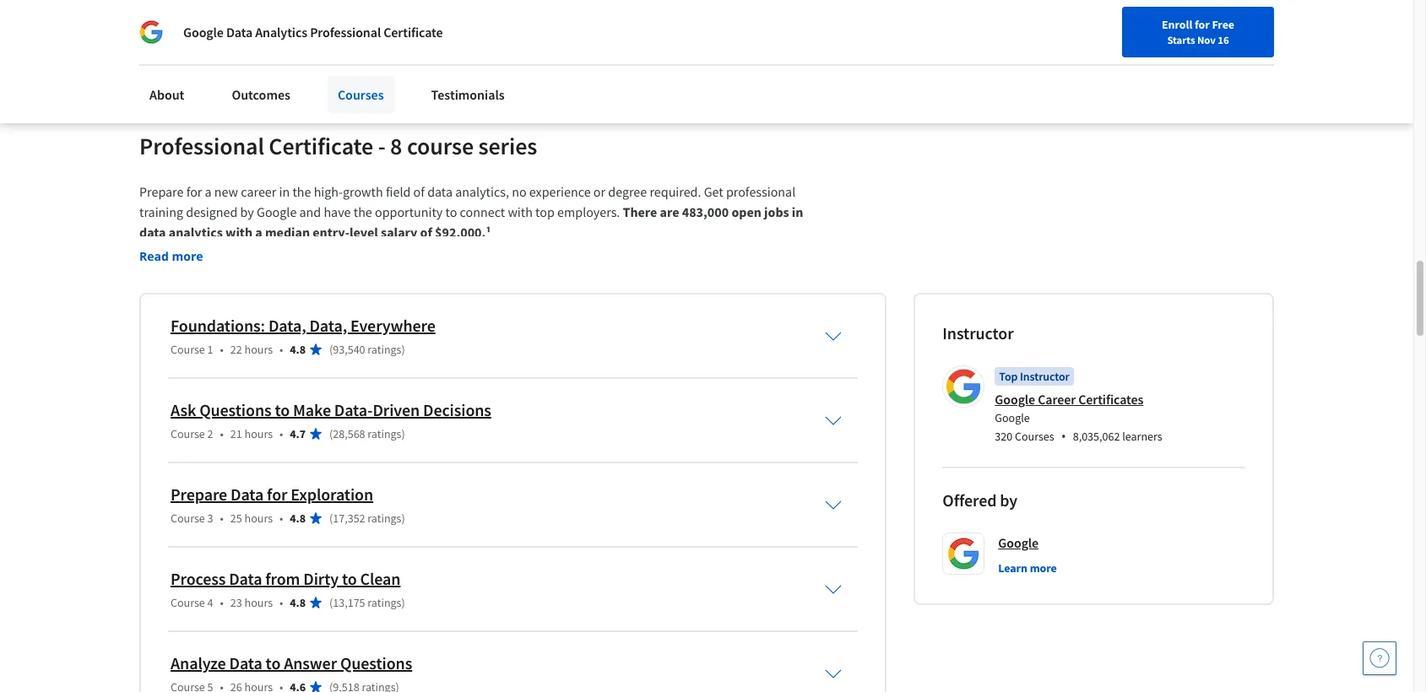 Task type: describe. For each thing, give the bounding box(es) containing it.
ask
[[171, 399, 196, 420]]

english button
[[1059, 0, 1161, 55]]

level
[[350, 224, 378, 241]]

career
[[241, 183, 276, 200]]

4.7
[[290, 426, 306, 442]]

( 28,568 ratings )
[[329, 426, 405, 442]]

data for google
[[226, 24, 253, 41]]

analytics
[[169, 224, 223, 241]]

process data from dirty to clean link
[[171, 568, 401, 589]]

answer
[[284, 653, 337, 674]]

learn more
[[998, 561, 1057, 576]]

by inside "prepare for a new career in the high-growth field of data analytics, no experience or degree required. get professional training designed by google and have the opportunity to connect with top employers."
[[240, 203, 254, 220]]

more for read more
[[172, 248, 203, 264]]

series
[[478, 131, 537, 161]]

hours for from
[[245, 595, 273, 611]]

for for prepare
[[186, 183, 202, 200]]

offered
[[943, 490, 997, 511]]

exploration
[[291, 484, 373, 505]]

google inside "prepare for a new career in the high-growth field of data analytics, no experience or degree required. get professional training designed by google and have the opportunity to connect with top employers."
[[257, 203, 297, 220]]

show notifications image
[[1186, 21, 1206, 41]]

• right '3'
[[220, 511, 224, 526]]

google link
[[998, 533, 1039, 553]]

google left social
[[183, 24, 224, 41]]

23
[[230, 595, 242, 611]]

• right 1
[[220, 342, 224, 357]]

course 2 • 21 hours •
[[171, 426, 283, 442]]

process
[[171, 568, 226, 589]]

prepare data for exploration
[[171, 484, 373, 505]]

google career certificates link
[[995, 391, 1144, 408]]

ask questions to make data-driven decisions
[[171, 399, 491, 420]]

• right the 2
[[220, 426, 224, 442]]

growth
[[343, 183, 383, 200]]

( for make
[[329, 426, 333, 442]]

0 vertical spatial and
[[305, 26, 327, 43]]

93,540
[[333, 342, 365, 357]]

• down from
[[280, 595, 283, 611]]

top
[[999, 369, 1018, 384]]

4
[[207, 595, 213, 611]]

( for dirty
[[329, 595, 333, 611]]

ratings for exploration
[[368, 511, 402, 526]]

opportunity
[[375, 203, 443, 220]]

learners
[[1122, 429, 1163, 444]]

analytics,
[[455, 183, 509, 200]]

there
[[623, 203, 657, 220]]

21
[[230, 426, 242, 442]]

0 horizontal spatial professional
[[139, 131, 264, 161]]

course for prepare
[[171, 511, 205, 526]]

connect
[[460, 203, 505, 220]]

top instructor google career certificates google 320 courses • 8,035,062 learners
[[995, 369, 1163, 446]]

enroll
[[1162, 17, 1193, 32]]

dirty
[[303, 568, 339, 589]]

driven
[[373, 399, 420, 420]]

hours for data,
[[245, 342, 273, 357]]

median
[[265, 224, 310, 241]]

course for foundations:
[[171, 342, 205, 357]]

google career certificates image
[[945, 368, 982, 405]]

courses link
[[328, 76, 394, 113]]

professional
[[726, 183, 796, 200]]

13,175
[[333, 595, 365, 611]]

jobs
[[764, 203, 789, 220]]

$92,000.¹
[[435, 224, 491, 241]]

of inside "prepare for a new career in the high-growth field of data analytics, no experience or degree required. get professional training designed by google and have the opportunity to connect with top employers."
[[413, 183, 425, 200]]

enroll for free starts nov 16
[[1162, 17, 1235, 46]]

483,000
[[682, 203, 729, 220]]

are
[[660, 203, 679, 220]]

google up learn
[[998, 534, 1039, 551]]

data for process
[[229, 568, 262, 589]]

1 horizontal spatial the
[[354, 203, 372, 220]]

ratings for dirty
[[368, 595, 402, 611]]

foundations:
[[171, 315, 265, 336]]

salary
[[381, 224, 418, 241]]

there are 483,000 open jobs in data analytics with a median entry-level salary of $92,000.¹
[[139, 203, 806, 241]]

a inside the there are 483,000 open jobs in data analytics with a median entry-level salary of $92,000.¹
[[255, 224, 262, 241]]

experience
[[529, 183, 591, 200]]

prepare for prepare for a new career in the high-growth field of data analytics, no experience or degree required. get professional training designed by google and have the opportunity to connect with top employers.
[[139, 183, 184, 200]]

testimonials
[[431, 86, 505, 103]]

help center image
[[1370, 649, 1390, 669]]

• left 4.7
[[280, 426, 283, 442]]

) for foundations: data, data, everywhere
[[402, 342, 405, 357]]

open
[[732, 203, 762, 220]]

offered by
[[943, 490, 1018, 511]]

make
[[293, 399, 331, 420]]

free
[[1212, 17, 1235, 32]]

of inside the there are 483,000 open jobs in data analytics with a median entry-level salary of $92,000.¹
[[420, 224, 432, 241]]

course 4 • 23 hours •
[[171, 595, 283, 611]]

starts
[[1167, 33, 1195, 46]]

0 vertical spatial certificate
[[384, 24, 443, 41]]

0 vertical spatial professional
[[310, 24, 381, 41]]

( 13,175 ratings )
[[329, 595, 405, 611]]

no
[[512, 183, 527, 200]]

0 vertical spatial the
[[293, 183, 311, 200]]

get
[[704, 183, 724, 200]]

top
[[535, 203, 555, 220]]

coursera career certificate image
[[955, 0, 1236, 94]]

8,035,062
[[1073, 429, 1120, 444]]

from
[[265, 568, 300, 589]]

0 horizontal spatial instructor
[[943, 323, 1014, 344]]

more for learn more
[[1030, 561, 1057, 576]]

read
[[139, 248, 169, 264]]

new
[[214, 183, 238, 200]]

• down prepare data for exploration link
[[280, 511, 283, 526]]

media
[[267, 26, 302, 43]]

16
[[1218, 33, 1229, 46]]

( 93,540 ratings )
[[329, 342, 405, 357]]

performance
[[371, 26, 444, 43]]

analyze data to answer questions
[[171, 653, 412, 674]]

read more
[[139, 248, 203, 264]]

hours for for
[[245, 511, 273, 526]]

4.8 for for
[[290, 511, 306, 526]]

google image
[[139, 20, 163, 44]]

22
[[230, 342, 242, 357]]

instructor inside top instructor google career certificates google 320 courses • 8,035,062 learners
[[1020, 369, 1070, 384]]

1
[[207, 342, 213, 357]]

a inside "prepare for a new career in the high-growth field of data analytics, no experience or degree required. get professional training designed by google and have the opportunity to connect with top employers."
[[205, 183, 212, 200]]

2 vertical spatial for
[[267, 484, 287, 505]]



Task type: locate. For each thing, give the bounding box(es) containing it.
1 vertical spatial with
[[225, 224, 253, 241]]

for up nov at the right of page
[[1195, 17, 1210, 32]]

by right offered
[[1000, 490, 1018, 511]]

courses up -
[[338, 86, 384, 103]]

for inside enroll for free starts nov 16
[[1195, 17, 1210, 32]]

required.
[[650, 183, 701, 200]]

1 hours from the top
[[245, 342, 273, 357]]

to up 13,175
[[342, 568, 357, 589]]

designed
[[186, 203, 238, 220]]

the left the high-
[[293, 183, 311, 200]]

ratings down clean
[[368, 595, 402, 611]]

( for exploration
[[329, 511, 333, 526]]

0 horizontal spatial in
[[279, 183, 290, 200]]

None search field
[[241, 11, 646, 44]]

) for prepare data for exploration
[[402, 511, 405, 526]]

1 vertical spatial a
[[255, 224, 262, 241]]

0 horizontal spatial a
[[205, 183, 212, 200]]

in right jobs
[[792, 203, 803, 220]]

4.8 for data,
[[290, 342, 306, 357]]

1 vertical spatial 4.8
[[290, 511, 306, 526]]

1 vertical spatial by
[[1000, 490, 1018, 511]]

google down top
[[995, 391, 1035, 408]]

1 horizontal spatial instructor
[[1020, 369, 1070, 384]]

4 ( from the top
[[329, 595, 333, 611]]

by
[[240, 203, 254, 220], [1000, 490, 1018, 511]]

in inside the there are 483,000 open jobs in data analytics with a median entry-level salary of $92,000.¹
[[792, 203, 803, 220]]

prepare for prepare data for exploration
[[171, 484, 227, 505]]

with down designed
[[225, 224, 253, 241]]

8
[[390, 131, 402, 161]]

course left '3'
[[171, 511, 205, 526]]

course left 1
[[171, 342, 205, 357]]

with inside "prepare for a new career in the high-growth field of data analytics, no experience or degree required. get professional training designed by google and have the opportunity to connect with top employers."
[[508, 203, 533, 220]]

have
[[324, 203, 351, 220]]

1 vertical spatial the
[[354, 203, 372, 220]]

2 horizontal spatial in
[[792, 203, 803, 220]]

with down no
[[508, 203, 533, 220]]

in right career
[[279, 183, 290, 200]]

1 vertical spatial more
[[1030, 561, 1057, 576]]

2 ) from the top
[[402, 426, 405, 442]]

training
[[139, 203, 183, 220]]

course left the 2
[[171, 426, 205, 442]]

for inside "prepare for a new career in the high-growth field of data analytics, no experience or degree required. get professional training designed by google and have the opportunity to connect with top employers."
[[186, 183, 202, 200]]

2
[[207, 426, 213, 442]]

4.8 for from
[[290, 595, 306, 611]]

) right 17,352
[[402, 511, 405, 526]]

1 vertical spatial questions
[[340, 653, 412, 674]]

instructor up top
[[943, 323, 1014, 344]]

0 horizontal spatial for
[[186, 183, 202, 200]]

1 vertical spatial in
[[279, 183, 290, 200]]

questions
[[199, 399, 272, 420], [340, 653, 412, 674]]

0 vertical spatial more
[[172, 248, 203, 264]]

0 vertical spatial of
[[413, 183, 425, 200]]

1 vertical spatial of
[[420, 224, 432, 241]]

1 data, from the left
[[268, 315, 306, 336]]

of
[[413, 183, 425, 200], [420, 224, 432, 241]]

3 hours from the top
[[245, 511, 273, 526]]

to up $92,000.¹ at the top
[[445, 203, 457, 220]]

1 vertical spatial courses
[[1015, 429, 1055, 444]]

a
[[205, 183, 212, 200], [255, 224, 262, 241]]

( down exploration
[[329, 511, 333, 526]]

4 hours from the top
[[245, 595, 273, 611]]

in for growth
[[279, 183, 290, 200]]

for for enroll
[[1195, 17, 1210, 32]]

high-
[[314, 183, 343, 200]]

data for prepare
[[231, 484, 264, 505]]

more down analytics
[[172, 248, 203, 264]]

prepare inside "prepare for a new career in the high-growth field of data analytics, no experience or degree required. get professional training designed by google and have the opportunity to connect with top employers."
[[139, 183, 184, 200]]

outcomes link
[[222, 76, 301, 113]]

ratings for make
[[368, 426, 402, 442]]

and left have
[[299, 203, 321, 220]]

to inside "prepare for a new career in the high-growth field of data analytics, no experience or degree required. get professional training designed by google and have the opportunity to connect with top employers."
[[445, 203, 457, 220]]

about
[[149, 86, 184, 103]]

25
[[230, 511, 242, 526]]

data, up 93,540
[[309, 315, 347, 336]]

2 hours from the top
[[245, 426, 273, 442]]

1 vertical spatial professional
[[139, 131, 264, 161]]

data inside "prepare for a new career in the high-growth field of data analytics, no experience or degree required. get professional training designed by google and have the opportunity to connect with top employers."
[[427, 183, 453, 200]]

hours right 23
[[245, 595, 273, 611]]

data right analyze
[[229, 653, 262, 674]]

4 ratings from the top
[[368, 595, 402, 611]]

1 ( from the top
[[329, 342, 333, 357]]

field
[[386, 183, 411, 200]]

1 vertical spatial for
[[186, 183, 202, 200]]

3 course from the top
[[171, 511, 205, 526]]

1 ratings from the top
[[368, 342, 402, 357]]

of right field
[[413, 183, 425, 200]]

analyze data to answer questions link
[[171, 653, 412, 674]]

questions up 21
[[199, 399, 272, 420]]

0 vertical spatial in
[[329, 26, 340, 43]]

data right it
[[226, 24, 253, 41]]

( down dirty
[[329, 595, 333, 611]]

0 vertical spatial for
[[1195, 17, 1210, 32]]

social
[[231, 26, 264, 43]]

share it on social media and in your performance review
[[168, 26, 484, 43]]

)
[[402, 342, 405, 357], [402, 426, 405, 442], [402, 511, 405, 526], [402, 595, 405, 611]]

4 ) from the top
[[402, 595, 405, 611]]

0 horizontal spatial data
[[139, 224, 166, 241]]

1 ) from the top
[[402, 342, 405, 357]]

) down everywhere
[[402, 342, 405, 357]]

0 horizontal spatial data,
[[268, 315, 306, 336]]

2 ratings from the top
[[368, 426, 402, 442]]

process data from dirty to clean
[[171, 568, 401, 589]]

17,352
[[333, 511, 365, 526]]

course
[[171, 342, 205, 357], [171, 426, 205, 442], [171, 511, 205, 526], [171, 595, 205, 611]]

1 vertical spatial and
[[299, 203, 321, 220]]

questions down ( 13,175 ratings )
[[340, 653, 412, 674]]

• left 8,035,062
[[1061, 427, 1066, 446]]

1 horizontal spatial courses
[[1015, 429, 1055, 444]]

data, up 'course 1 • 22 hours •'
[[268, 315, 306, 336]]

2 horizontal spatial for
[[1195, 17, 1210, 32]]

data,
[[268, 315, 306, 336], [309, 315, 347, 336]]

in
[[329, 26, 340, 43], [279, 183, 290, 200], [792, 203, 803, 220]]

course
[[407, 131, 474, 161]]

3 ratings from the top
[[368, 511, 402, 526]]

2 course from the top
[[171, 426, 205, 442]]

2 vertical spatial in
[[792, 203, 803, 220]]

and
[[305, 26, 327, 43], [299, 203, 321, 220]]

in for with
[[792, 203, 803, 220]]

ratings right 17,352
[[368, 511, 402, 526]]

data down 'training'
[[139, 224, 166, 241]]

and right media
[[305, 26, 327, 43]]

0 vertical spatial by
[[240, 203, 254, 220]]

4 course from the top
[[171, 595, 205, 611]]

ratings down everywhere
[[368, 342, 402, 357]]

0 vertical spatial instructor
[[943, 323, 1014, 344]]

hours right 22
[[245, 342, 273, 357]]

ratings for everywhere
[[368, 342, 402, 357]]

1 vertical spatial instructor
[[1020, 369, 1070, 384]]

to left answer
[[266, 653, 281, 674]]

a left new
[[205, 183, 212, 200]]

professional
[[310, 24, 381, 41], [139, 131, 264, 161]]

for left exploration
[[267, 484, 287, 505]]

degree
[[608, 183, 647, 200]]

data
[[427, 183, 453, 200], [139, 224, 166, 241]]

and inside "prepare for a new career in the high-growth field of data analytics, no experience or degree required. get professional training designed by google and have the opportunity to connect with top employers."
[[299, 203, 321, 220]]

1 horizontal spatial more
[[1030, 561, 1057, 576]]

) for process data from dirty to clean
[[402, 595, 405, 611]]

0 horizontal spatial courses
[[338, 86, 384, 103]]

more
[[172, 248, 203, 264], [1030, 561, 1057, 576]]

course for process
[[171, 595, 205, 611]]

courses right 320
[[1015, 429, 1055, 444]]

3 ) from the top
[[402, 511, 405, 526]]

on
[[214, 26, 229, 43]]

1 vertical spatial data
[[139, 224, 166, 241]]

data up opportunity
[[427, 183, 453, 200]]

foundations: data, data, everywhere
[[171, 315, 436, 336]]

more right learn
[[1030, 561, 1057, 576]]

hours for to
[[245, 426, 273, 442]]

) right 13,175
[[402, 595, 405, 611]]

hours right 21
[[245, 426, 273, 442]]

by down career
[[240, 203, 254, 220]]

3
[[207, 511, 213, 526]]

of down opportunity
[[420, 224, 432, 241]]

1 horizontal spatial in
[[329, 26, 340, 43]]

courses inside top instructor google career certificates google 320 courses • 8,035,062 learners
[[1015, 429, 1055, 444]]

2 ( from the top
[[329, 426, 333, 442]]

3 ( from the top
[[329, 511, 333, 526]]

share
[[168, 26, 201, 43]]

analyze
[[171, 653, 226, 674]]

( for everywhere
[[329, 342, 333, 357]]

28,568
[[333, 426, 365, 442]]

0 vertical spatial data
[[427, 183, 453, 200]]

1 horizontal spatial data
[[427, 183, 453, 200]]

read more button
[[139, 247, 203, 265]]

( down the 'ask questions to make data-driven decisions'
[[329, 426, 333, 442]]

foundations: data, data, everywhere link
[[171, 315, 436, 336]]

ratings down driven
[[368, 426, 402, 442]]

4.8
[[290, 342, 306, 357], [290, 511, 306, 526], [290, 595, 306, 611]]

data
[[226, 24, 253, 41], [231, 484, 264, 505], [229, 568, 262, 589], [229, 653, 262, 674]]

ask questions to make data-driven decisions link
[[171, 399, 491, 420]]

certificate
[[384, 24, 443, 41], [269, 131, 373, 161]]

1 vertical spatial prepare
[[171, 484, 227, 505]]

a left the median
[[255, 224, 262, 241]]

1 horizontal spatial with
[[508, 203, 533, 220]]

) for ask questions to make data-driven decisions
[[402, 426, 405, 442]]

0 vertical spatial prepare
[[139, 183, 184, 200]]

google data analytics professional certificate
[[183, 24, 443, 41]]

more inside button
[[1030, 561, 1057, 576]]

analytics
[[255, 24, 307, 41]]

in left your
[[329, 26, 340, 43]]

course left 4
[[171, 595, 205, 611]]

0 vertical spatial 4.8
[[290, 342, 306, 357]]

with inside the there are 483,000 open jobs in data analytics with a median entry-level salary of $92,000.¹
[[225, 224, 253, 241]]

in inside "prepare for a new career in the high-growth field of data analytics, no experience or degree required. get professional training designed by google and have the opportunity to connect with top employers."
[[279, 183, 290, 200]]

2 4.8 from the top
[[290, 511, 306, 526]]

1 horizontal spatial by
[[1000, 490, 1018, 511]]

decisions
[[423, 399, 491, 420]]

data up 23
[[229, 568, 262, 589]]

( down the foundations: data, data, everywhere "link"
[[329, 342, 333, 357]]

hours right 25
[[245, 511, 273, 526]]

clean
[[360, 568, 401, 589]]

with
[[508, 203, 533, 220], [225, 224, 253, 241]]

outcomes
[[232, 86, 290, 103]]

4.8 down process data from dirty to clean link
[[290, 595, 306, 611]]

to left make
[[275, 399, 290, 420]]

0 horizontal spatial certificate
[[269, 131, 373, 161]]

4.8 down prepare data for exploration link
[[290, 511, 306, 526]]

• inside top instructor google career certificates google 320 courses • 8,035,062 learners
[[1061, 427, 1066, 446]]

learn
[[998, 561, 1028, 576]]

• right 4
[[220, 595, 224, 611]]

• down the foundations: data, data, everywhere "link"
[[280, 342, 283, 357]]

everywhere
[[350, 315, 436, 336]]

0 horizontal spatial questions
[[199, 399, 272, 420]]

prepare up 'training'
[[139, 183, 184, 200]]

for up designed
[[186, 183, 202, 200]]

employers.
[[557, 203, 620, 220]]

0 vertical spatial courses
[[338, 86, 384, 103]]

certificate left review
[[384, 24, 443, 41]]

1 horizontal spatial professional
[[310, 24, 381, 41]]

1 horizontal spatial a
[[255, 224, 262, 241]]

more inside button
[[172, 248, 203, 264]]

google up 320
[[995, 410, 1030, 426]]

0 vertical spatial questions
[[199, 399, 272, 420]]

prepare up '3'
[[171, 484, 227, 505]]

0 horizontal spatial more
[[172, 248, 203, 264]]

3 4.8 from the top
[[290, 595, 306, 611]]

2 data, from the left
[[309, 315, 347, 336]]

data inside the there are 483,000 open jobs in data analytics with a median entry-level salary of $92,000.¹
[[139, 224, 166, 241]]

entry-
[[313, 224, 350, 241]]

course 3 • 25 hours •
[[171, 511, 283, 526]]

courses
[[338, 86, 384, 103], [1015, 429, 1055, 444]]

about link
[[139, 76, 195, 113]]

instructor
[[943, 323, 1014, 344], [1020, 369, 1070, 384]]

0 vertical spatial a
[[205, 183, 212, 200]]

your
[[343, 26, 369, 43]]

1 4.8 from the top
[[290, 342, 306, 357]]

data up 25
[[231, 484, 264, 505]]

1 horizontal spatial data,
[[309, 315, 347, 336]]

1 horizontal spatial questions
[[340, 653, 412, 674]]

career
[[1038, 391, 1076, 408]]

1 horizontal spatial certificate
[[384, 24, 443, 41]]

data for analyze
[[229, 653, 262, 674]]

1 horizontal spatial for
[[267, 484, 287, 505]]

google up the median
[[257, 203, 297, 220]]

for
[[1195, 17, 1210, 32], [186, 183, 202, 200], [267, 484, 287, 505]]

course 1 • 22 hours •
[[171, 342, 283, 357]]

-
[[378, 131, 386, 161]]

certificate up the high-
[[269, 131, 373, 161]]

0 vertical spatial with
[[508, 203, 533, 220]]

1 course from the top
[[171, 342, 205, 357]]

professional right media
[[310, 24, 381, 41]]

course for ask
[[171, 426, 205, 442]]

it
[[203, 26, 211, 43]]

professional certificate - 8 course series
[[139, 131, 537, 161]]

0 horizontal spatial by
[[240, 203, 254, 220]]

prepare for a new career in the high-growth field of data analytics, no experience or degree required. get professional training designed by google and have the opportunity to connect with top employers.
[[139, 183, 798, 220]]

4.8 down foundations: data, data, everywhere
[[290, 342, 306, 357]]

0 horizontal spatial the
[[293, 183, 311, 200]]

1 vertical spatial certificate
[[269, 131, 373, 161]]

instructor up the 'career'
[[1020, 369, 1070, 384]]

0 horizontal spatial with
[[225, 224, 253, 241]]

2 vertical spatial 4.8
[[290, 595, 306, 611]]

professional up new
[[139, 131, 264, 161]]

) down driven
[[402, 426, 405, 442]]

the down growth at the left
[[354, 203, 372, 220]]

nov
[[1197, 33, 1216, 46]]



Task type: vqa. For each thing, say whether or not it's contained in the screenshot.
the Coursera
no



